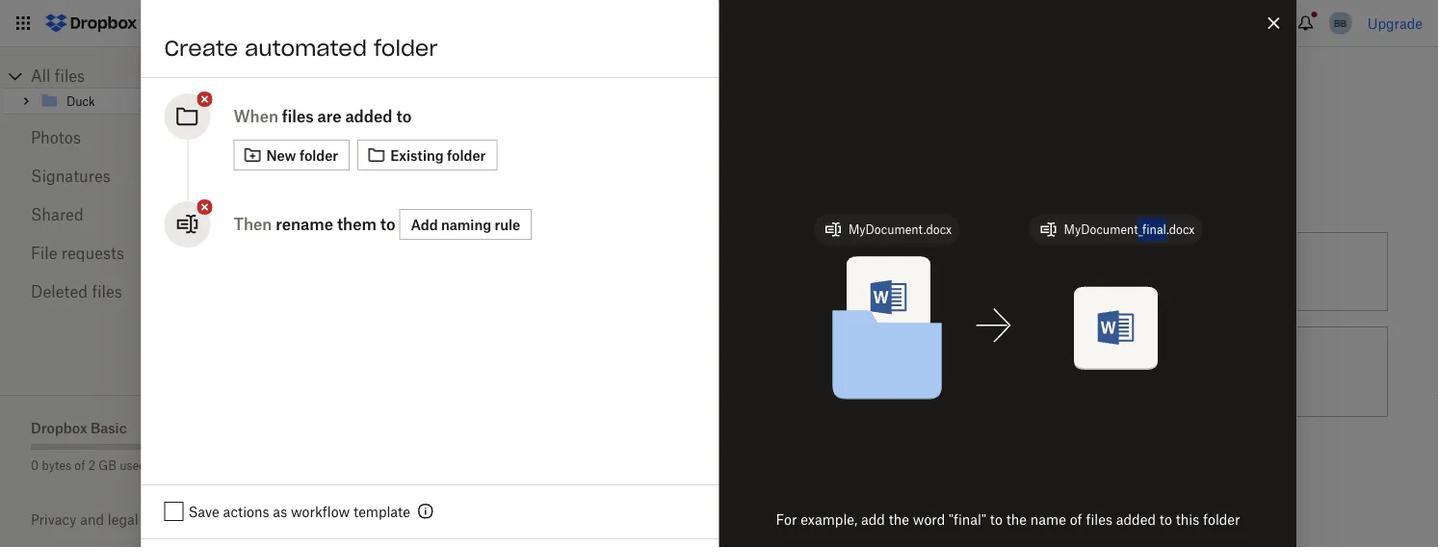 Task type: locate. For each thing, give the bounding box(es) containing it.
folder right existing
[[447, 147, 486, 163]]

a for choose a file format to convert audio files to
[[400, 459, 407, 475]]

1 vertical spatial add
[[411, 216, 438, 233]]

of left '2'
[[75, 458, 85, 473]]

unzip files button
[[1018, 319, 1396, 425]]

file inside button
[[789, 364, 809, 380]]

signatures link
[[31, 157, 200, 196]]

unzip
[[1104, 364, 1141, 380]]

0 vertical spatial of
[[75, 458, 85, 473]]

format
[[812, 364, 855, 380], [434, 459, 477, 475]]

.docx
[[1167, 223, 1195, 237]]

1 horizontal spatial file
[[789, 364, 809, 380]]

to left audio at the left bottom of page
[[480, 459, 493, 475]]

set
[[726, 264, 748, 280]]

a
[[751, 264, 759, 280], [778, 364, 785, 380], [400, 459, 407, 475]]

0 horizontal spatial file
[[411, 459, 431, 475]]

1 horizontal spatial added
[[1116, 511, 1156, 527]]

1 horizontal spatial rule
[[763, 264, 787, 280]]

rename them to
[[276, 215, 396, 234]]

1 vertical spatial convert
[[497, 459, 544, 475]]

add left 'an' at left
[[270, 186, 301, 206]]

0
[[31, 458, 39, 473]]

rule left 'that'
[[763, 264, 787, 280]]

files down mydocument.docx
[[879, 264, 905, 280]]

folder up click to watch a demo video image
[[374, 35, 438, 62]]

rule
[[495, 216, 520, 233], [763, 264, 787, 280]]

1 vertical spatial of
[[1070, 511, 1083, 527]]

pdfs
[[1205, 264, 1239, 280]]

1 horizontal spatial a
[[751, 264, 759, 280]]

automated
[[245, 35, 367, 62]]

1 vertical spatial format
[[434, 459, 477, 475]]

rule inside create automated folder dialog
[[495, 216, 520, 233]]

files right unzip
[[1145, 364, 1172, 380]]

0 horizontal spatial rule
[[495, 216, 520, 233]]

1 vertical spatial a
[[778, 364, 785, 380]]

folder
[[374, 35, 438, 62], [300, 147, 338, 163], [447, 147, 486, 163], [1203, 511, 1240, 527]]

format for audio
[[434, 459, 477, 475]]

an
[[306, 186, 326, 206]]

0 horizontal spatial format
[[434, 459, 477, 475]]

0 horizontal spatial of
[[75, 458, 85, 473]]

folder inside existing folder button
[[447, 147, 486, 163]]

choose inside button
[[726, 364, 774, 380]]

this
[[1176, 511, 1200, 527]]

gb
[[99, 458, 117, 473]]

template
[[354, 503, 410, 520]]

add inside the add naming rule button
[[411, 216, 438, 233]]

add inside add an automation 'main content'
[[270, 186, 301, 206]]

0 vertical spatial rule
[[495, 216, 520, 233]]

1 horizontal spatial the
[[1007, 511, 1027, 527]]

1 vertical spatial choose
[[348, 459, 396, 475]]

0 horizontal spatial a
[[400, 459, 407, 475]]

convert left audio at the left bottom of page
[[497, 459, 544, 475]]

files right all
[[55, 66, 85, 85]]

example,
[[801, 511, 858, 527]]

the right add
[[889, 511, 910, 527]]

to left pdfs
[[1188, 264, 1201, 280]]

choose a file format to convert videos to
[[726, 364, 983, 380]]

file requests link
[[31, 234, 200, 273]]

format for videos
[[812, 364, 855, 380]]

1 vertical spatial file
[[411, 459, 431, 475]]

0 horizontal spatial choose
[[348, 459, 396, 475]]

folder right 'new'
[[300, 147, 338, 163]]

automation
[[331, 186, 424, 206]]

audio
[[548, 459, 583, 475]]

add an automation
[[270, 186, 424, 206]]

that
[[791, 264, 816, 280]]

convert
[[875, 364, 922, 380], [497, 459, 544, 475]]

mydocument
[[1064, 223, 1138, 237]]

0 vertical spatial file
[[789, 364, 809, 380]]

file requests
[[31, 244, 124, 263]]

new folder button
[[234, 140, 350, 171]]

added right are
[[345, 107, 393, 126]]

shared link
[[31, 196, 200, 234]]

a inside 'choose a file format to convert audio files to'
[[400, 459, 407, 475]]

file inside 'choose a file format to convert audio files to'
[[411, 459, 431, 475]]

of right name on the right of page
[[1070, 511, 1083, 527]]

basic
[[91, 420, 127, 436]]

existing
[[390, 147, 444, 163]]

format inside 'choose a file format to convert audio files to'
[[434, 459, 477, 475]]

files
[[55, 66, 85, 85], [282, 107, 314, 126], [879, 264, 905, 280], [1158, 264, 1185, 280], [92, 282, 122, 301], [1145, 364, 1172, 380], [348, 480, 374, 497], [1086, 511, 1113, 527]]

convert for audio
[[497, 459, 544, 475]]

convert inside 'choose a file format to convert audio files to'
[[497, 459, 544, 475]]

1 horizontal spatial convert
[[875, 364, 922, 380]]

1 horizontal spatial format
[[812, 364, 855, 380]]

set a rule that renames files button
[[640, 224, 1018, 319]]

to inside button
[[1188, 264, 1201, 280]]

create
[[164, 35, 238, 62]]

of
[[75, 458, 85, 473], [1070, 511, 1083, 527]]

convert inside choose a file format to convert videos to button
[[875, 364, 922, 380]]

actions
[[223, 503, 269, 520]]

add left "naming"
[[411, 216, 438, 233]]

1 vertical spatial added
[[1116, 511, 1156, 527]]

1 vertical spatial rule
[[763, 264, 787, 280]]

all files link
[[31, 65, 231, 88]]

files are added to
[[282, 107, 412, 126]]

0 horizontal spatial the
[[889, 511, 910, 527]]

shared
[[31, 205, 84, 224]]

choose a file format to convert videos to button
[[640, 319, 1018, 425]]

0 vertical spatial format
[[812, 364, 855, 380]]

0 horizontal spatial add
[[270, 186, 301, 206]]

1 horizontal spatial choose
[[726, 364, 774, 380]]

0 vertical spatial choose
[[726, 364, 774, 380]]

0 horizontal spatial convert
[[497, 459, 544, 475]]

rule inside add an automation 'main content'
[[763, 264, 787, 280]]

format inside button
[[812, 364, 855, 380]]

mydocument _final .docx
[[1064, 223, 1195, 237]]

0 vertical spatial convert
[[875, 364, 922, 380]]

file
[[31, 244, 57, 263]]

global header element
[[0, 0, 1438, 47]]

deleted files link
[[31, 273, 200, 311]]

convert left videos
[[875, 364, 922, 380]]

the left name on the right of page
[[1007, 511, 1027, 527]]

add
[[270, 186, 301, 206], [411, 216, 438, 233]]

add for add naming rule
[[411, 216, 438, 233]]

files inside 'choose a file format to convert audio files to'
[[348, 480, 374, 497]]

existing folder
[[390, 147, 486, 163]]

rule right "naming"
[[495, 216, 520, 233]]

1 horizontal spatial of
[[1070, 511, 1083, 527]]

create automated folder dialog
[[141, 0, 1297, 547]]

privacy
[[31, 512, 76, 528]]

then
[[234, 215, 272, 234]]

convert for videos
[[875, 364, 922, 380]]

added left this
[[1116, 511, 1156, 527]]

2 vertical spatial a
[[400, 459, 407, 475]]

dropbox
[[31, 420, 87, 436]]

privacy and legal link
[[31, 512, 231, 528]]

0 horizontal spatial added
[[345, 107, 393, 126]]

choose
[[726, 364, 774, 380], [348, 459, 396, 475]]

files right convert
[[1158, 264, 1185, 280]]

1 horizontal spatial add
[[411, 216, 438, 233]]

0 vertical spatial a
[[751, 264, 759, 280]]

file for choose a file format to convert audio files to
[[411, 459, 431, 475]]

folder right this
[[1203, 511, 1240, 527]]

the
[[889, 511, 910, 527], [1007, 511, 1027, 527]]

legal
[[108, 512, 138, 528]]

added
[[345, 107, 393, 126], [1116, 511, 1156, 527]]

2 horizontal spatial a
[[778, 364, 785, 380]]

videos
[[926, 364, 967, 380]]

choose for choose a file format to convert audio files to
[[348, 459, 396, 475]]

0 vertical spatial add
[[270, 186, 301, 206]]

files up template
[[348, 480, 374, 497]]

set a rule that renames files
[[726, 264, 905, 280]]

2
[[88, 458, 95, 473]]

choose inside 'choose a file format to convert audio files to'
[[348, 459, 396, 475]]

word
[[913, 511, 945, 527]]

when
[[234, 107, 278, 126]]



Task type: vqa. For each thing, say whether or not it's contained in the screenshot.
the leftmost default
no



Task type: describe. For each thing, give the bounding box(es) containing it.
to left videos
[[858, 364, 871, 380]]

renames
[[820, 264, 875, 280]]

mydocument.docx
[[849, 223, 952, 237]]

add naming rule button
[[399, 209, 532, 240]]

files inside 'tree'
[[55, 66, 85, 85]]

used
[[120, 458, 146, 473]]

file for choose a file format to convert videos to
[[789, 364, 809, 380]]

choose a file format to convert audio files to
[[348, 459, 583, 497]]

convert files to pdfs
[[1104, 264, 1239, 280]]

privacy and legal
[[31, 512, 138, 528]]

unzip files
[[1104, 364, 1172, 380]]

save
[[188, 503, 219, 520]]

automations
[[270, 63, 410, 90]]

files down file requests link
[[92, 282, 122, 301]]

upgrade
[[1368, 15, 1423, 31]]

to up template
[[378, 480, 391, 497]]

files inside button
[[879, 264, 905, 280]]

folder inside new folder button
[[300, 147, 338, 163]]

choose a file format to convert audio files to button
[[262, 425, 640, 531]]

a for choose a file format to convert videos to
[[778, 364, 785, 380]]

to down automation
[[380, 215, 396, 234]]

to up existing
[[396, 107, 412, 126]]

rule for a
[[763, 264, 787, 280]]

1 the from the left
[[889, 511, 910, 527]]

_final
[[1138, 223, 1167, 237]]

dropbox logo - go to the homepage image
[[39, 8, 144, 39]]

all files tree
[[3, 65, 231, 115]]

"final"
[[949, 511, 986, 527]]

add
[[861, 511, 885, 527]]

add an automation main content
[[262, 109, 1438, 547]]

and
[[80, 512, 104, 528]]

bytes
[[42, 458, 71, 473]]

0 bytes of 2 gb used
[[31, 458, 146, 473]]

photos link
[[31, 119, 200, 157]]

rename
[[276, 215, 333, 234]]

signatures
[[31, 167, 111, 185]]

all
[[31, 66, 50, 85]]

are
[[317, 107, 342, 126]]

deleted
[[31, 282, 88, 301]]

click to watch a demo video image
[[414, 66, 437, 90]]

files inside button
[[1158, 264, 1185, 280]]

to left this
[[1160, 511, 1172, 527]]

add naming rule
[[411, 216, 520, 233]]

photos
[[31, 128, 81, 147]]

a for set a rule that renames files
[[751, 264, 759, 280]]

to right videos
[[971, 364, 983, 380]]

2 the from the left
[[1007, 511, 1027, 527]]

0 vertical spatial added
[[345, 107, 393, 126]]

name
[[1031, 511, 1066, 527]]

new folder
[[266, 147, 338, 163]]

save actions as workflow template
[[188, 503, 410, 520]]

convert
[[1104, 264, 1155, 280]]

all files
[[31, 66, 85, 85]]

convert files to pdfs button
[[1018, 224, 1396, 319]]

choose for choose a file format to convert videos to
[[726, 364, 774, 380]]

deleted files
[[31, 282, 122, 301]]

new
[[266, 147, 296, 163]]

files left are
[[282, 107, 314, 126]]

them
[[337, 215, 377, 234]]

files right name on the right of page
[[1086, 511, 1113, 527]]

rule for naming
[[495, 216, 520, 233]]

of inside create automated folder dialog
[[1070, 511, 1083, 527]]

upgrade link
[[1368, 15, 1423, 31]]

for example, add the word "final" to the name of files added to this folder
[[776, 511, 1240, 527]]

add for add an automation
[[270, 186, 301, 206]]

naming
[[441, 216, 491, 233]]

to right "final"
[[990, 511, 1003, 527]]

as
[[273, 503, 287, 520]]

for
[[776, 511, 797, 527]]

workflow
[[291, 503, 350, 520]]

requests
[[62, 244, 124, 263]]

create automated folder
[[164, 35, 438, 62]]

dropbox basic
[[31, 420, 127, 436]]

existing folder button
[[358, 140, 497, 171]]



